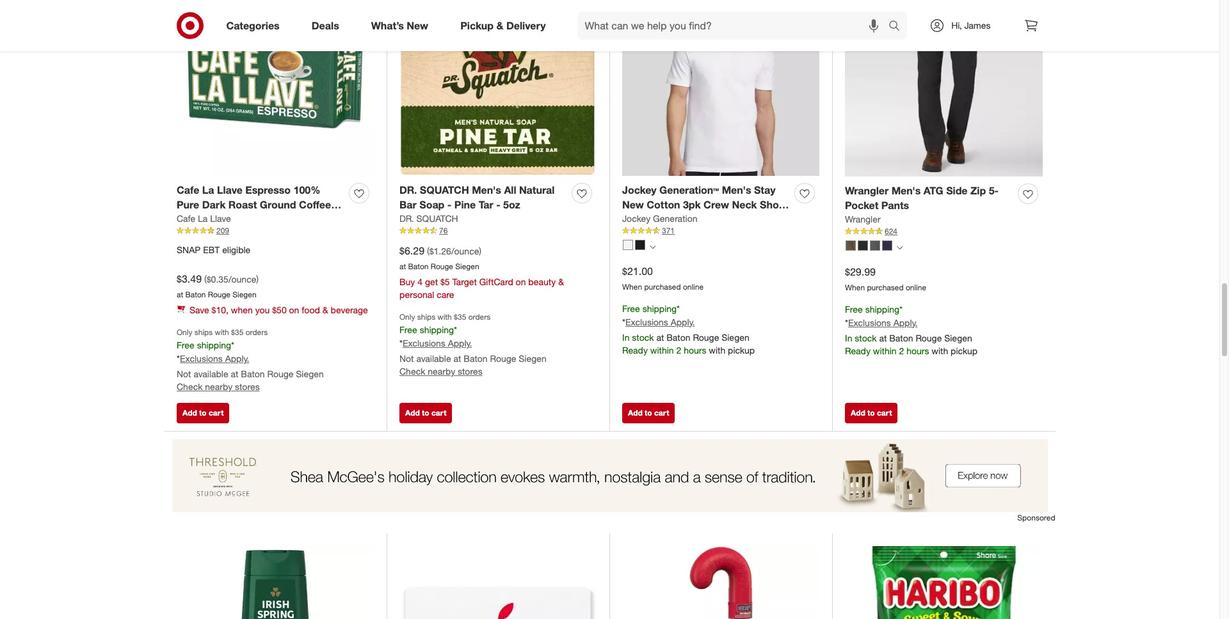 Task type: vqa. For each thing, say whether or not it's contained in the screenshot.
THE 209
yes



Task type: locate. For each thing, give the bounding box(es) containing it.
1 add to cart from the left
[[182, 409, 224, 418]]

1 vertical spatial (
[[204, 274, 207, 285]]

black image
[[635, 240, 645, 250], [858, 241, 868, 251]]

0 vertical spatial (
[[427, 246, 429, 257]]

jockey generation™ men's stay new cotton 3pk crew neck short sleeve t-shirt
[[622, 184, 787, 226]]

0 horizontal spatial men's
[[472, 184, 501, 197]]

1 vertical spatial $35
[[231, 328, 244, 337]]

1 vertical spatial only
[[177, 328, 192, 337]]

) inside $6.29 ( $1.26 /ounce ) at baton rouge siegen buy 4 get $5 target giftcard on beauty & personal care
[[479, 246, 482, 257]]

add for t-
[[628, 409, 643, 418]]

2 horizontal spatial men's
[[892, 185, 921, 197]]

0 vertical spatial )
[[479, 246, 482, 257]]

3 add from the left
[[628, 409, 643, 418]]

jockey left t-
[[622, 213, 651, 224]]

exclusions
[[625, 317, 668, 328], [848, 317, 891, 328], [403, 338, 445, 349], [180, 353, 223, 364]]

ready
[[622, 345, 648, 356], [845, 346, 871, 356]]

purchased for $29.99
[[867, 283, 904, 293]]

1 wrangler from the top
[[845, 185, 889, 197]]

1 vertical spatial dr.
[[400, 213, 414, 224]]

0 vertical spatial &
[[496, 19, 504, 32]]

3 cart from the left
[[654, 409, 669, 418]]

2 to from the left
[[422, 409, 429, 418]]

*
[[677, 303, 680, 314], [900, 304, 903, 315], [622, 317, 625, 328], [845, 317, 848, 328], [454, 325, 457, 335], [400, 338, 403, 349], [231, 340, 234, 351], [177, 353, 180, 364]]

exclusions down save
[[180, 353, 223, 364]]

1 vertical spatial new
[[622, 199, 644, 211]]

2 - from the left
[[447, 199, 452, 211]]

free shipping * * exclusions apply. in stock at  baton rouge siegen ready within 2 hours with pickup down $29.99 when purchased online
[[845, 304, 978, 356]]

hours for $29.99
[[907, 346, 929, 356]]

0 horizontal spatial only
[[177, 328, 192, 337]]

la inside cafe la llave link
[[198, 213, 208, 224]]

/ounce inside $3.49 ( $0.35 /ounce ) at baton rouge siegen
[[228, 274, 256, 285]]

la inside cafe la llave espresso 100% pure dark roast ground coffee - 10oz
[[202, 184, 214, 197]]

purchased down $29.99
[[867, 283, 904, 293]]

1 horizontal spatial online
[[906, 283, 926, 293]]

check for $6.29
[[400, 366, 425, 377]]

0 vertical spatial jockey
[[622, 184, 657, 197]]

1 horizontal spatial only
[[400, 312, 415, 322]]

1 horizontal spatial 2
[[899, 346, 904, 356]]

all colors element right 'white' icon
[[650, 243, 656, 250]]

2 horizontal spatial -
[[496, 199, 500, 211]]

1 horizontal spatial when
[[845, 283, 865, 293]]

save $10, when you $50 on food & beverage
[[190, 305, 368, 316]]

1 horizontal spatial check nearby stores button
[[400, 365, 483, 378]]

exclusions apply. button down the '$10,'
[[180, 353, 249, 365]]

all colors element for $29.99
[[897, 243, 903, 251]]

within
[[650, 345, 674, 356], [873, 346, 897, 356]]

/ounce for $3.49
[[228, 274, 256, 285]]

squatch
[[420, 184, 469, 197], [416, 213, 458, 224]]

shipping down the '$10,'
[[197, 340, 231, 351]]

/ounce down eligible
[[228, 274, 256, 285]]

0 vertical spatial on
[[516, 276, 526, 287]]

& right food at left
[[323, 305, 328, 316]]

irish spring original clean body wash for men - 20 fl oz image
[[177, 547, 374, 620], [177, 547, 374, 620]]

1 horizontal spatial on
[[516, 276, 526, 287]]

0 vertical spatial available
[[416, 353, 451, 364]]

1 vertical spatial check
[[177, 381, 203, 392]]

cart for 10oz
[[209, 409, 224, 418]]

3 add to cart from the left
[[628, 409, 669, 418]]

2 add from the left
[[405, 409, 420, 418]]

0 horizontal spatial within
[[650, 345, 674, 356]]

1 horizontal spatial pickup
[[951, 346, 978, 356]]

1 horizontal spatial hours
[[907, 346, 929, 356]]

1 add from the left
[[182, 409, 197, 418]]

check nearby stores button
[[400, 365, 483, 378], [177, 381, 260, 394]]

new
[[407, 19, 428, 32], [622, 199, 644, 211]]

1 horizontal spatial in
[[845, 333, 852, 344]]

2 vertical spatial &
[[323, 305, 328, 316]]

wrangler down pocket
[[845, 214, 881, 225]]

purchased inside $29.99 when purchased online
[[867, 283, 904, 293]]

1 vertical spatial ships
[[194, 328, 213, 337]]

- right tar
[[496, 199, 500, 211]]

& inside $6.29 ( $1.26 /ounce ) at baton rouge siegen buy 4 get $5 target giftcard on beauty & personal care
[[558, 276, 564, 287]]

5oz
[[503, 199, 520, 211]]

1 horizontal spatial -
[[447, 199, 452, 211]]

1 horizontal spatial stores
[[458, 366, 483, 377]]

1 add to cart button from the left
[[177, 404, 229, 424]]

delivery
[[506, 19, 546, 32]]

dr. squatch men's all natural bar soap - pine tar - 5oz image
[[400, 0, 597, 176], [400, 0, 597, 176]]

nearby
[[428, 366, 455, 377], [205, 381, 232, 392]]

dr. squatch men's all natural bar soap - pine tar - 5oz
[[400, 184, 555, 211]]

online for $29.99
[[906, 283, 926, 293]]

on inside $6.29 ( $1.26 /ounce ) at baton rouge siegen buy 4 get $5 target giftcard on beauty & personal care
[[516, 276, 526, 287]]

0 vertical spatial squatch
[[420, 184, 469, 197]]

online inside $29.99 when purchased online
[[906, 283, 926, 293]]

hours for $21.00
[[684, 345, 706, 356]]

to for t-
[[645, 409, 652, 418]]

men's
[[472, 184, 501, 197], [722, 184, 751, 197], [892, 185, 921, 197]]

jockey for jockey generation
[[622, 213, 651, 224]]

3pk
[[683, 199, 701, 211]]

siegen inside $6.29 ( $1.26 /ounce ) at baton rouge siegen buy 4 get $5 target giftcard on beauty & personal care
[[455, 262, 479, 271]]

& right beauty
[[558, 276, 564, 287]]

2
[[676, 345, 681, 356], [899, 346, 904, 356]]

- left pine
[[447, 199, 452, 211]]

pickup
[[460, 19, 494, 32]]

llave inside cafe la llave espresso 100% pure dark roast ground coffee - 10oz
[[217, 184, 243, 197]]

0 vertical spatial check
[[400, 366, 425, 377]]

- right coffee
[[334, 199, 338, 211]]

deals link
[[301, 12, 355, 40]]

1 vertical spatial jockey
[[622, 213, 651, 224]]

shipping down the $21.00 when purchased online on the top right of the page
[[643, 303, 677, 314]]

advertisement region
[[164, 440, 1055, 513]]

1 horizontal spatial all colors element
[[897, 243, 903, 251]]

0 vertical spatial not
[[400, 353, 414, 364]]

0 vertical spatial cafe
[[177, 184, 199, 197]]

ships down save
[[194, 328, 213, 337]]

categories
[[226, 19, 280, 32]]

stock for $21.00
[[632, 332, 654, 343]]

0 horizontal spatial /ounce
[[228, 274, 256, 285]]

1 horizontal spatial &
[[496, 19, 504, 32]]

only down personal
[[400, 312, 415, 322]]

jockey up 'cotton'
[[622, 184, 657, 197]]

( inside $6.29 ( $1.26 /ounce ) at baton rouge siegen buy 4 get $5 target giftcard on beauty & personal care
[[427, 246, 429, 257]]

0 vertical spatial only
[[400, 312, 415, 322]]

0 horizontal spatial ready
[[622, 345, 648, 356]]

pickup & delivery
[[460, 19, 546, 32]]

pure
[[177, 199, 199, 211]]

squatch inside dr. squatch men's all natural bar soap - pine tar - 5oz
[[420, 184, 469, 197]]

1 horizontal spatial not
[[400, 353, 414, 364]]

pickup & delivery link
[[450, 12, 562, 40]]

only down save
[[177, 328, 192, 337]]

all colors element for $21.00
[[650, 243, 656, 250]]

men's inside wrangler men's atg side zip 5- pocket pants
[[892, 185, 921, 197]]

siegen inside $3.49 ( $0.35 /ounce ) at baton rouge siegen
[[233, 290, 256, 300]]

apply. down $29.99 when purchased online
[[894, 317, 918, 328]]

within for $29.99
[[873, 346, 897, 356]]

only ships with $35 orders free shipping * * exclusions apply. not available at baton rouge siegen check nearby stores
[[400, 312, 547, 377], [177, 328, 324, 392]]

2 wrangler from the top
[[845, 214, 881, 225]]

0 horizontal spatial 2
[[676, 345, 681, 356]]

3 - from the left
[[496, 199, 500, 211]]

squatch for dr. squatch men's all natural bar soap - pine tar - 5oz
[[420, 184, 469, 197]]

black image right 'white' icon
[[635, 240, 645, 250]]

check for $3.49
[[177, 381, 203, 392]]

2 dr. from the top
[[400, 213, 414, 224]]

1 horizontal spatial black image
[[858, 241, 868, 251]]

1 horizontal spatial orders
[[468, 312, 491, 322]]

0 horizontal spatial $35
[[231, 328, 244, 337]]

( inside $3.49 ( $0.35 /ounce ) at baton rouge siegen
[[204, 274, 207, 285]]

0 horizontal spatial available
[[194, 369, 228, 380]]

) up you
[[256, 274, 259, 285]]

1 horizontal spatial )
[[479, 246, 482, 257]]

0 horizontal spatial not
[[177, 369, 191, 380]]

cart
[[209, 409, 224, 418], [431, 409, 446, 418], [654, 409, 669, 418], [877, 409, 892, 418]]

la
[[202, 184, 214, 197], [198, 213, 208, 224]]

add to cart for 5oz
[[405, 409, 446, 418]]

soap
[[419, 199, 445, 211]]

0 horizontal spatial )
[[256, 274, 259, 285]]

ships
[[417, 312, 436, 322], [194, 328, 213, 337]]

1 horizontal spatial stock
[[855, 333, 877, 344]]

1 vertical spatial /ounce
[[228, 274, 256, 285]]

only ships with $35 orders free shipping * * exclusions apply. not available at baton rouge siegen check nearby stores down care at top
[[400, 312, 547, 377]]

orders
[[468, 312, 491, 322], [246, 328, 268, 337]]

$10,
[[212, 305, 229, 316]]

( right $3.49
[[204, 274, 207, 285]]

men's inside jockey generation™ men's stay new cotton 3pk crew neck short sleeve t-shirt
[[722, 184, 751, 197]]

purchased down $21.00
[[644, 282, 681, 292]]

0 horizontal spatial free shipping * * exclusions apply. in stock at  baton rouge siegen ready within 2 hours with pickup
[[622, 303, 755, 356]]

) inside $3.49 ( $0.35 /ounce ) at baton rouge siegen
[[256, 274, 259, 285]]

all colors element
[[650, 243, 656, 250], [897, 243, 903, 251]]

only ships with $35 orders free shipping * * exclusions apply. not available at baton rouge siegen check nearby stores down "when"
[[177, 328, 324, 392]]

( right $6.29 at left top
[[427, 246, 429, 257]]

0 vertical spatial nearby
[[428, 366, 455, 377]]

haribo sweet and sour reindeer - 4oz image
[[845, 547, 1043, 620], [845, 547, 1043, 620]]

stores for $6.29
[[458, 366, 483, 377]]

add to cart
[[182, 409, 224, 418], [405, 409, 446, 418], [628, 409, 669, 418], [851, 409, 892, 418]]

0 horizontal spatial purchased
[[644, 282, 681, 292]]

0 vertical spatial check nearby stores button
[[400, 365, 483, 378]]

ships for $3.49
[[194, 328, 213, 337]]

2 for $29.99
[[899, 346, 904, 356]]

jockey for jockey generation™ men's stay new cotton 3pk crew neck short sleeve t-shirt
[[622, 184, 657, 197]]

$35 down care at top
[[454, 312, 466, 322]]

when for $21.00
[[622, 282, 642, 292]]

when inside $29.99 when purchased online
[[845, 283, 865, 293]]

0 horizontal spatial in
[[622, 332, 630, 343]]

cafe up pure
[[177, 184, 199, 197]]

- for tar
[[496, 199, 500, 211]]

ships for $6.29
[[417, 312, 436, 322]]

jockey inside jockey generation™ men's stay new cotton 3pk crew neck short sleeve t-shirt
[[622, 184, 657, 197]]

$3.49 ( $0.35 /ounce ) at baton rouge siegen
[[177, 273, 259, 300]]

men's up neck
[[722, 184, 751, 197]]

&
[[496, 19, 504, 32], [558, 276, 564, 287], [323, 305, 328, 316]]

$35 down "when"
[[231, 328, 244, 337]]

2 add to cart button from the left
[[400, 404, 452, 424]]

4 add to cart button from the left
[[845, 404, 898, 424]]

1 to from the left
[[199, 409, 207, 418]]

when down $21.00
[[622, 282, 642, 292]]

wrangler inside wrangler men's atg side zip 5- pocket pants
[[845, 185, 889, 197]]

add for 5oz
[[405, 409, 420, 418]]

not
[[400, 353, 414, 364], [177, 369, 191, 380]]

$21.00
[[622, 265, 653, 278]]

beauty
[[528, 276, 556, 287]]

add
[[182, 409, 197, 418], [405, 409, 420, 418], [628, 409, 643, 418], [851, 409, 865, 418]]

)
[[479, 246, 482, 257], [256, 274, 259, 285]]

wrangler
[[845, 185, 889, 197], [845, 214, 881, 225]]

dr. down bar
[[400, 213, 414, 224]]

1 horizontal spatial nearby
[[428, 366, 455, 377]]

1 horizontal spatial ready
[[845, 346, 871, 356]]

0 horizontal spatial stores
[[235, 381, 260, 392]]

llave up roast
[[217, 184, 243, 197]]

1 dr. from the top
[[400, 184, 417, 197]]

0 vertical spatial stores
[[458, 366, 483, 377]]

1 horizontal spatial free shipping * * exclusions apply. in stock at  baton rouge siegen ready within 2 hours with pickup
[[845, 304, 978, 356]]

5-
[[989, 185, 999, 197]]

black image for $21.00
[[635, 240, 645, 250]]

hi,
[[952, 20, 962, 31]]

1 vertical spatial on
[[289, 305, 299, 316]]

black image right brown image
[[858, 241, 868, 251]]

men's inside dr. squatch men's all natural bar soap - pine tar - 5oz
[[472, 184, 501, 197]]

white image
[[623, 240, 633, 250]]

2 horizontal spatial &
[[558, 276, 564, 287]]

new up sleeve
[[622, 199, 644, 211]]

1 vertical spatial available
[[194, 369, 228, 380]]

1 vertical spatial check nearby stores button
[[177, 381, 260, 394]]

baton
[[408, 262, 429, 271], [185, 290, 206, 300], [667, 332, 691, 343], [889, 333, 913, 344], [464, 353, 488, 364], [241, 369, 265, 380]]

0 vertical spatial la
[[202, 184, 214, 197]]

cafe la llave espresso 100% pure dark roast ground coffee - 10oz link
[[177, 183, 344, 226]]

1 vertical spatial not
[[177, 369, 191, 380]]

nearby for $3.49
[[205, 381, 232, 392]]

624
[[885, 227, 898, 236]]

jockey
[[622, 184, 657, 197], [622, 213, 651, 224]]

neck
[[732, 199, 757, 211]]

new right what's
[[407, 19, 428, 32]]

add to cart for t-
[[628, 409, 669, 418]]

0 horizontal spatial only ships with $35 orders free shipping * * exclusions apply. not available at baton rouge siegen check nearby stores
[[177, 328, 324, 392]]

1 horizontal spatial check
[[400, 366, 425, 377]]

dr. for dr. squatch men's all natural bar soap - pine tar - 5oz
[[400, 184, 417, 197]]

exclusions down the $21.00 when purchased online on the top right of the page
[[625, 317, 668, 328]]

espresso
[[245, 184, 291, 197]]

1 horizontal spatial only ships with $35 orders free shipping * * exclusions apply. not available at baton rouge siegen check nearby stores
[[400, 312, 547, 377]]

1 horizontal spatial within
[[873, 346, 897, 356]]

1 vertical spatial llave
[[210, 213, 231, 224]]

add for 10oz
[[182, 409, 197, 418]]

cafe inside cafe la llave espresso 100% pure dark roast ground coffee - 10oz
[[177, 184, 199, 197]]

stock
[[632, 332, 654, 343], [855, 333, 877, 344]]

eligible
[[222, 245, 250, 256]]

categories link
[[215, 12, 296, 40]]

free shipping * * exclusions apply. in stock at  baton rouge siegen ready within 2 hours with pickup for $29.99
[[845, 304, 978, 356]]

1 vertical spatial cafe
[[177, 213, 195, 224]]

llave
[[217, 184, 243, 197], [210, 213, 231, 224]]

exclusions down personal
[[403, 338, 445, 349]]

search button
[[883, 12, 914, 42]]

wrangler up pocket
[[845, 185, 889, 197]]

4 add from the left
[[851, 409, 865, 418]]

apply. down "when"
[[225, 353, 249, 364]]

0 horizontal spatial hours
[[684, 345, 706, 356]]

1 vertical spatial wrangler
[[845, 214, 881, 225]]

ships down personal
[[417, 312, 436, 322]]

0 horizontal spatial orders
[[246, 328, 268, 337]]

cafe for cafe la llave
[[177, 213, 195, 224]]

available
[[416, 353, 451, 364], [194, 369, 228, 380]]

$0.35
[[207, 274, 228, 285]]

jockey generation™ men's stay new cotton 3pk crew neck short sleeve t-shirt image
[[622, 0, 819, 176], [622, 0, 819, 176]]

dr.
[[400, 184, 417, 197], [400, 213, 414, 224]]

/ounce up target
[[451, 246, 479, 257]]

0 horizontal spatial new
[[407, 19, 428, 32]]

orders down target
[[468, 312, 491, 322]]

free shipping * * exclusions apply. in stock at  baton rouge siegen ready within 2 hours with pickup down the $21.00 when purchased online on the top right of the page
[[622, 303, 755, 356]]

free shipping * * exclusions apply. in stock at  baton rouge siegen ready within 2 hours with pickup for $21.00
[[622, 303, 755, 356]]

only ships with $35 orders free shipping * * exclusions apply. not available at baton rouge siegen check nearby stores for $3.49
[[177, 328, 324, 392]]

hershey's candy coated chocolate filled plastic holiday cane - 1.4oz image
[[622, 547, 819, 620], [622, 547, 819, 620]]

apply.
[[671, 317, 695, 328], [894, 317, 918, 328], [448, 338, 472, 349], [225, 353, 249, 364]]

2 for $21.00
[[676, 345, 681, 356]]

orders down you
[[246, 328, 268, 337]]

stock down the $21.00 when purchased online on the top right of the page
[[632, 332, 654, 343]]

llave up 209
[[210, 213, 231, 224]]

0 horizontal spatial black image
[[635, 240, 645, 250]]

4 to from the left
[[868, 409, 875, 418]]

when inside the $21.00 when purchased online
[[622, 282, 642, 292]]

add to cart button
[[177, 404, 229, 424], [400, 404, 452, 424], [622, 404, 675, 424], [845, 404, 898, 424]]

209
[[216, 226, 229, 236]]

pine
[[454, 199, 476, 211]]

free down $29.99
[[845, 304, 863, 315]]

orders for $6.29
[[468, 312, 491, 322]]

side
[[946, 185, 968, 197]]

la for cafe la llave espresso 100% pure dark roast ground coffee - 10oz
[[202, 184, 214, 197]]

purchased inside the $21.00 when purchased online
[[644, 282, 681, 292]]

online inside the $21.00 when purchased online
[[683, 282, 704, 292]]

on left beauty
[[516, 276, 526, 287]]

cart for 5oz
[[431, 409, 446, 418]]

0 horizontal spatial stock
[[632, 332, 654, 343]]

3 to from the left
[[645, 409, 652, 418]]

men's up tar
[[472, 184, 501, 197]]

all colors element right "navy blue" icon
[[897, 243, 903, 251]]

shipping down $29.99 when purchased online
[[865, 304, 900, 315]]

2 cafe from the top
[[177, 213, 195, 224]]

when down $29.99
[[845, 283, 865, 293]]

1 horizontal spatial men's
[[722, 184, 751, 197]]

beverage
[[331, 305, 368, 316]]

0 horizontal spatial check
[[177, 381, 203, 392]]

& right the pickup
[[496, 19, 504, 32]]

free down $21.00
[[622, 303, 640, 314]]

$6.29
[[400, 245, 424, 257]]

$35
[[454, 312, 466, 322], [231, 328, 244, 337]]

1 cafe from the top
[[177, 184, 199, 197]]

0 vertical spatial $35
[[454, 312, 466, 322]]

- inside cafe la llave espresso 100% pure dark roast ground coffee - 10oz
[[334, 199, 338, 211]]

ready for $29.99
[[845, 346, 871, 356]]

1 horizontal spatial /ounce
[[451, 246, 479, 257]]

1 vertical spatial &
[[558, 276, 564, 287]]

1 horizontal spatial available
[[416, 353, 451, 364]]

0 vertical spatial llave
[[217, 184, 243, 197]]

dr. inside dr. squatch men's all natural bar soap - pine tar - 5oz
[[400, 184, 417, 197]]

1 vertical spatial squatch
[[416, 213, 458, 224]]

1 cart from the left
[[209, 409, 224, 418]]

cart for t-
[[654, 409, 669, 418]]

1 horizontal spatial purchased
[[867, 283, 904, 293]]

2 cart from the left
[[431, 409, 446, 418]]

0 vertical spatial wrangler
[[845, 185, 889, 197]]

2 add to cart from the left
[[405, 409, 446, 418]]

only ships with $35 orders free shipping * * exclusions apply. not available at baton rouge siegen check nearby stores for $6.29
[[400, 312, 547, 377]]

only for $6.29
[[400, 312, 415, 322]]

on right $50
[[289, 305, 299, 316]]

& inside pickup & delivery link
[[496, 19, 504, 32]]

0 horizontal spatial ships
[[194, 328, 213, 337]]

la up dark
[[202, 184, 214, 197]]

) down 76 link
[[479, 246, 482, 257]]

cafe down pure
[[177, 213, 195, 224]]

crew
[[704, 199, 729, 211]]

0 vertical spatial dr.
[[400, 184, 417, 197]]

/ounce
[[451, 246, 479, 257], [228, 274, 256, 285]]

0 horizontal spatial -
[[334, 199, 338, 211]]

0 horizontal spatial nearby
[[205, 381, 232, 392]]

wrangler men's atg side zip 5-pocket pants image
[[845, 0, 1043, 177], [845, 0, 1043, 177]]

0 horizontal spatial (
[[204, 274, 207, 285]]

on
[[516, 276, 526, 287], [289, 305, 299, 316]]

3 add to cart button from the left
[[622, 404, 675, 424]]

1 vertical spatial )
[[256, 274, 259, 285]]

exclusions apply. button down care at top
[[403, 337, 472, 350]]

1 - from the left
[[334, 199, 338, 211]]

online
[[683, 282, 704, 292], [906, 283, 926, 293]]

-
[[334, 199, 338, 211], [447, 199, 452, 211], [496, 199, 500, 211]]

rouge inside $3.49 ( $0.35 /ounce ) at baton rouge siegen
[[208, 290, 230, 300]]

0 vertical spatial ships
[[417, 312, 436, 322]]

1 horizontal spatial new
[[622, 199, 644, 211]]

1 vertical spatial orders
[[246, 328, 268, 337]]

pickup
[[728, 345, 755, 356], [951, 346, 978, 356]]

men's up "pants"
[[892, 185, 921, 197]]

to for 10oz
[[199, 409, 207, 418]]

stores for $3.49
[[235, 381, 260, 392]]

what's
[[371, 19, 404, 32]]

free down personal
[[400, 325, 417, 335]]

/ounce inside $6.29 ( $1.26 /ounce ) at baton rouge siegen buy 4 get $5 target giftcard on beauty & personal care
[[451, 246, 479, 257]]

dr. up bar
[[400, 184, 417, 197]]

ready for $21.00
[[622, 345, 648, 356]]

squatch up 76
[[416, 213, 458, 224]]

la down dark
[[198, 213, 208, 224]]

jockey generation
[[622, 213, 698, 224]]

cafe la llave espresso 100% pure dark roast ground coffee - 10oz image
[[177, 0, 374, 176], [177, 0, 374, 176]]

pickup for $21.00
[[728, 345, 755, 356]]

1 jockey from the top
[[622, 184, 657, 197]]

1 vertical spatial la
[[198, 213, 208, 224]]

2 jockey from the top
[[622, 213, 651, 224]]

stock down $29.99 when purchased online
[[855, 333, 877, 344]]

squatch up 'soap'
[[420, 184, 469, 197]]



Task type: describe. For each thing, give the bounding box(es) containing it.
cafe la llave
[[177, 213, 231, 224]]

wrangler men's atg side zip 5- pocket pants
[[845, 185, 999, 212]]

76
[[439, 226, 448, 236]]

squatch for dr. squatch
[[416, 213, 458, 224]]

shadow black image
[[870, 241, 880, 251]]

apply. down the $21.00 when purchased online on the top right of the page
[[671, 317, 695, 328]]

brown image
[[846, 241, 856, 251]]

4 add to cart from the left
[[851, 409, 892, 418]]

target
[[452, 276, 477, 287]]

men's for pine
[[472, 184, 501, 197]]

wrangler men's atg side zip 5- pocket pants link
[[845, 184, 1013, 213]]

food
[[302, 305, 320, 316]]

you
[[255, 305, 270, 316]]

0 vertical spatial new
[[407, 19, 428, 32]]

apply. down care at top
[[448, 338, 472, 349]]

snap ebt eligible
[[177, 245, 250, 256]]

baton inside $6.29 ( $1.26 /ounce ) at baton rouge siegen buy 4 get $5 target giftcard on beauty & personal care
[[408, 262, 429, 271]]

in for $29.99
[[845, 333, 852, 344]]

0 horizontal spatial on
[[289, 305, 299, 316]]

shipping down care at top
[[420, 325, 454, 335]]

la for cafe la llave
[[198, 213, 208, 224]]

james
[[964, 20, 991, 31]]

$1.26
[[429, 246, 451, 257]]

( for $6.29
[[427, 246, 429, 257]]

dark
[[202, 199, 226, 211]]

dr. squatch men's all natural bar soap - pine tar - 5oz link
[[400, 183, 567, 213]]

check nearby stores button for $6.29
[[400, 365, 483, 378]]

all colors image
[[650, 244, 656, 250]]

only for $3.49
[[177, 328, 192, 337]]

cafe la llave link
[[177, 213, 231, 225]]

roast
[[228, 199, 257, 211]]

$35 for $6.29
[[454, 312, 466, 322]]

snap
[[177, 245, 201, 256]]

exclusions down $29.99 when purchased online
[[848, 317, 891, 328]]

what's new link
[[360, 12, 444, 40]]

0 horizontal spatial &
[[323, 305, 328, 316]]

buy
[[400, 276, 415, 287]]

100%
[[294, 184, 321, 197]]

apple gift card (email delivery) image
[[400, 547, 597, 620]]

at inside $3.49 ( $0.35 /ounce ) at baton rouge siegen
[[177, 290, 183, 300]]

online for $21.00
[[683, 282, 704, 292]]

add to cart button for 5oz
[[400, 404, 452, 424]]

$6.29 ( $1.26 /ounce ) at baton rouge siegen buy 4 get $5 target giftcard on beauty & personal care
[[400, 245, 564, 300]]

get
[[425, 276, 438, 287]]

generation
[[653, 213, 698, 224]]

t-
[[657, 213, 666, 226]]

what's new
[[371, 19, 428, 32]]

624 link
[[845, 226, 1043, 237]]

76 link
[[400, 225, 597, 237]]

zip
[[971, 185, 986, 197]]

- for coffee
[[334, 199, 338, 211]]

add to cart for 10oz
[[182, 409, 224, 418]]

natural
[[519, 184, 555, 197]]

jockey generation link
[[622, 213, 698, 225]]

4
[[418, 276, 423, 287]]

wrangler for wrangler men's atg side zip 5- pocket pants
[[845, 185, 889, 197]]

llave for cafe la llave espresso 100% pure dark roast ground coffee - 10oz
[[217, 184, 243, 197]]

pants
[[882, 199, 909, 212]]

coffee
[[299, 199, 331, 211]]

ground
[[260, 199, 296, 211]]

sponsored
[[1018, 514, 1055, 523]]

pickup for $29.99
[[951, 346, 978, 356]]

within for $21.00
[[650, 345, 674, 356]]

cafe la llave espresso 100% pure dark roast ground coffee - 10oz
[[177, 184, 338, 226]]

4 cart from the left
[[877, 409, 892, 418]]

wrangler link
[[845, 213, 881, 226]]

when for $29.99
[[845, 283, 865, 293]]

jockey generation™ men's stay new cotton 3pk crew neck short sleeve t-shirt link
[[622, 183, 789, 226]]

$5
[[440, 276, 450, 287]]

men's for neck
[[722, 184, 751, 197]]

when
[[231, 305, 253, 316]]

wrangler for wrangler
[[845, 214, 881, 225]]

209 link
[[177, 225, 374, 237]]

care
[[437, 289, 454, 300]]

) for $3.49
[[256, 274, 259, 285]]

cotton
[[647, 199, 680, 211]]

shirt
[[666, 213, 690, 226]]

deals
[[312, 19, 339, 32]]

short
[[760, 199, 787, 211]]

add to cart button for t-
[[622, 404, 675, 424]]

purchased for $21.00
[[644, 282, 681, 292]]

exclusions apply. button down $29.99 when purchased online
[[848, 317, 918, 330]]

orders for $3.49
[[246, 328, 268, 337]]

$21.00 when purchased online
[[622, 265, 704, 292]]

exclusions apply. button down the $21.00 when purchased online on the top right of the page
[[625, 316, 695, 329]]

generation™
[[659, 184, 719, 197]]

llave for cafe la llave
[[210, 213, 231, 224]]

nearby for $6.29
[[428, 366, 455, 377]]

$3.49
[[177, 273, 202, 286]]

giftcard
[[479, 276, 513, 287]]

available for $6.29
[[416, 353, 451, 364]]

sleeve
[[622, 213, 654, 226]]

search
[[883, 20, 914, 33]]

hi, james
[[952, 20, 991, 31]]

$29.99
[[845, 266, 876, 279]]

atg
[[924, 185, 944, 197]]

free down save
[[177, 340, 194, 351]]

pocket
[[845, 199, 879, 212]]

$50
[[272, 305, 287, 316]]

all colors image
[[897, 245, 903, 251]]

371
[[662, 226, 675, 236]]

not for $6.29
[[400, 353, 414, 364]]

$29.99 when purchased online
[[845, 266, 926, 293]]

not for $3.49
[[177, 369, 191, 380]]

What can we help you find? suggestions appear below search field
[[577, 12, 892, 40]]

add to cart button for 10oz
[[177, 404, 229, 424]]

new inside jockey generation™ men's stay new cotton 3pk crew neck short sleeve t-shirt
[[622, 199, 644, 211]]

in for $21.00
[[622, 332, 630, 343]]

navy blue image
[[882, 241, 892, 251]]

black image for $29.99
[[858, 241, 868, 251]]

$35 for $3.49
[[231, 328, 244, 337]]

dr. squatch link
[[400, 213, 458, 225]]

) for $6.29
[[479, 246, 482, 257]]

371 link
[[622, 225, 819, 237]]

dr. for dr. squatch
[[400, 213, 414, 224]]

10oz
[[177, 213, 200, 226]]

ebt
[[203, 245, 220, 256]]

cafe for cafe la llave espresso 100% pure dark roast ground coffee - 10oz
[[177, 184, 199, 197]]

bar
[[400, 199, 417, 211]]

tar
[[479, 199, 493, 211]]

check nearby stores button for $3.49
[[177, 381, 260, 394]]

to for 5oz
[[422, 409, 429, 418]]

at inside $6.29 ( $1.26 /ounce ) at baton rouge siegen buy 4 get $5 target giftcard on beauty & personal care
[[400, 262, 406, 271]]

stock for $29.99
[[855, 333, 877, 344]]

( for $3.49
[[204, 274, 207, 285]]

rouge inside $6.29 ( $1.26 /ounce ) at baton rouge siegen buy 4 get $5 target giftcard on beauty & personal care
[[431, 262, 453, 271]]

baton inside $3.49 ( $0.35 /ounce ) at baton rouge siegen
[[185, 290, 206, 300]]

save
[[190, 305, 209, 316]]

personal
[[400, 289, 434, 300]]

/ounce for $6.29
[[451, 246, 479, 257]]

dr. squatch
[[400, 213, 458, 224]]

stay
[[754, 184, 776, 197]]

available for $3.49
[[194, 369, 228, 380]]



